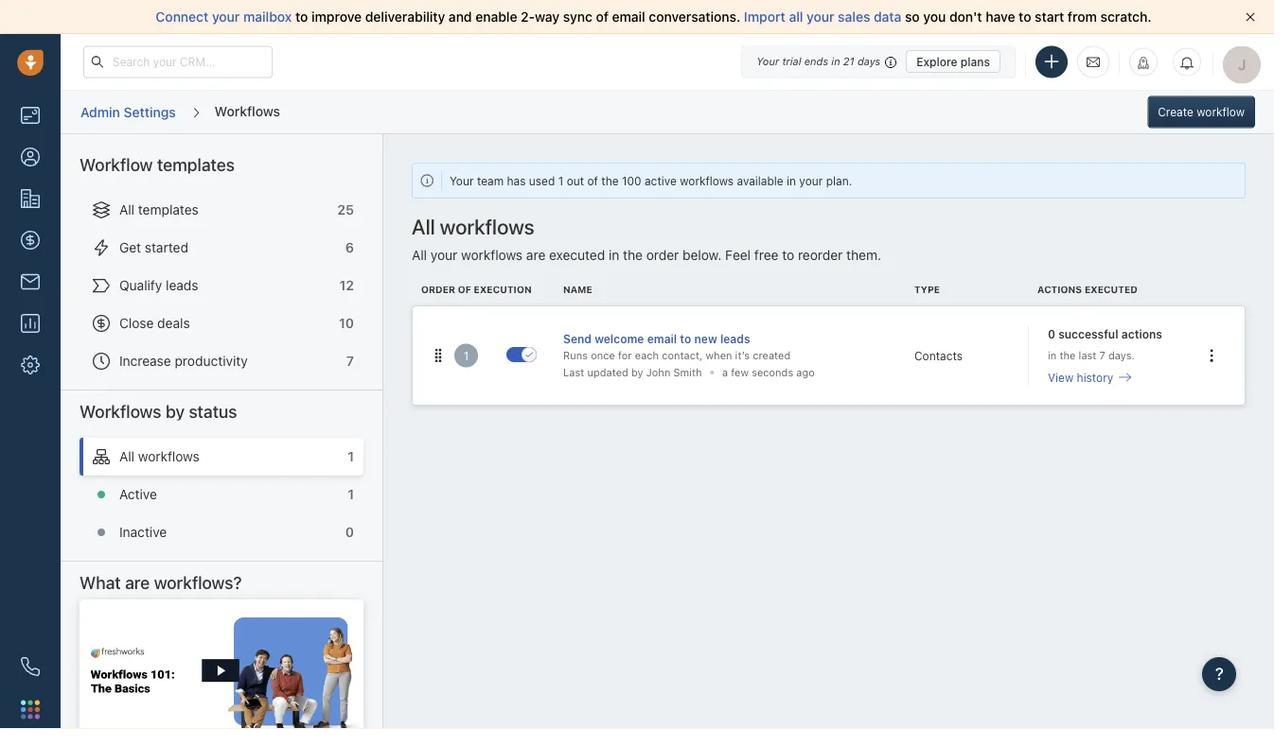 Task type: locate. For each thing, give the bounding box(es) containing it.
leads up it's
[[720, 332, 750, 345]]

are right what
[[125, 573, 150, 594]]

your trial ends in 21 days
[[757, 55, 881, 68]]

templates up 'started' on the top left of the page
[[138, 202, 199, 218]]

0 vertical spatial workflows
[[215, 103, 280, 119]]

your left trial
[[757, 55, 779, 68]]

workflow templates
[[80, 155, 235, 175]]

0 vertical spatial your
[[757, 55, 779, 68]]

1 vertical spatial by
[[166, 402, 185, 422]]

1 vertical spatial templates
[[138, 202, 199, 218]]

all
[[119, 202, 135, 218], [412, 214, 435, 239], [412, 247, 427, 263]]

what
[[80, 573, 121, 594]]

7 inside 0 successful actions in the last 7 days.
[[1100, 350, 1106, 362]]

in
[[832, 55, 840, 68], [787, 174, 796, 187], [609, 247, 619, 263], [1048, 350, 1057, 362]]

a
[[722, 367, 728, 379]]

0 inside 0 successful actions in the last 7 days.
[[1048, 327, 1056, 341]]

tick image
[[525, 351, 533, 359]]

1 vertical spatial leads
[[720, 332, 750, 345]]

7 right "last"
[[1100, 350, 1106, 362]]

0 vertical spatial 0
[[1048, 327, 1056, 341]]

workflows up execution
[[461, 247, 523, 263]]

sales
[[838, 9, 870, 25]]

actions
[[1122, 327, 1163, 341]]

0 horizontal spatial leads
[[166, 278, 198, 293]]

0 horizontal spatial 7
[[346, 354, 354, 369]]

workflows right active
[[680, 174, 734, 187]]

0 vertical spatial email
[[612, 9, 645, 25]]

1 horizontal spatial the
[[623, 247, 643, 263]]

leads up deals
[[166, 278, 198, 293]]

email up each
[[647, 332, 677, 345]]

0 vertical spatial templates
[[157, 155, 235, 175]]

of right sync at left top
[[596, 9, 609, 25]]

type
[[915, 284, 940, 295]]

your for your trial ends in 21 days
[[757, 55, 779, 68]]

a few seconds ago
[[722, 367, 815, 379]]

1 horizontal spatial 1
[[464, 349, 469, 362]]

feel
[[725, 247, 751, 263]]

explore plans link
[[906, 50, 1001, 73]]

what are workflows?
[[80, 573, 242, 594]]

0 horizontal spatial are
[[125, 573, 150, 594]]

of
[[596, 9, 609, 25], [587, 174, 598, 187]]

executed up the successful
[[1085, 284, 1138, 295]]

workflows down search your crm... text box
[[215, 103, 280, 119]]

few
[[731, 367, 749, 379]]

settings
[[124, 104, 176, 120]]

7
[[1100, 350, 1106, 362], [346, 354, 354, 369]]

workflows
[[215, 103, 280, 119], [80, 402, 161, 422]]

in inside 0 successful actions in the last 7 days.
[[1048, 350, 1057, 362]]

1 horizontal spatial workflows
[[215, 103, 280, 119]]

sync
[[563, 9, 592, 25]]

1 horizontal spatial your
[[757, 55, 779, 68]]

mailbox
[[243, 9, 292, 25]]

start
[[1035, 9, 1064, 25]]

active
[[645, 174, 677, 187]]

your left team
[[450, 174, 474, 187]]

of right out
[[587, 174, 598, 187]]

to
[[295, 9, 308, 25], [1019, 9, 1031, 25], [782, 247, 794, 263], [680, 332, 691, 345]]

started
[[145, 240, 188, 256]]

1 horizontal spatial email
[[647, 332, 677, 345]]

2 vertical spatial workflows
[[461, 247, 523, 263]]

what's new image
[[1137, 56, 1150, 70]]

the left "last"
[[1060, 350, 1076, 362]]

0 vertical spatial executed
[[549, 247, 605, 263]]

send welcome email to new leads runs once for each contact, when it's created
[[563, 332, 791, 362]]

the inside all workflows all your workflows are executed in the order below. feel free to reorder them.
[[623, 247, 643, 263]]

templates for workflow templates
[[157, 155, 235, 175]]

productivity
[[175, 354, 248, 369]]

admin
[[80, 104, 120, 120]]

21
[[843, 55, 855, 68]]

to inside send welcome email to new leads runs once for each contact, when it's created
[[680, 332, 691, 345]]

get started
[[119, 240, 188, 256]]

in left 21
[[832, 55, 840, 68]]

0 horizontal spatial your
[[450, 174, 474, 187]]

to right mailbox
[[295, 9, 308, 25]]

1 horizontal spatial 0
[[1048, 327, 1056, 341]]

in up view on the bottom of page
[[1048, 350, 1057, 362]]

0 vertical spatial by
[[631, 367, 643, 379]]

1 vertical spatial 1
[[464, 349, 469, 362]]

1 vertical spatial workflows
[[440, 214, 535, 239]]

create
[[1158, 106, 1194, 119]]

0 horizontal spatial the
[[601, 174, 619, 187]]

plan.
[[826, 174, 852, 187]]

your for your team has used 1 out of the 100 active workflows available in your plan.
[[450, 174, 474, 187]]

updated
[[587, 367, 628, 379]]

by
[[631, 367, 643, 379], [166, 402, 185, 422]]

move image
[[432, 349, 445, 362]]

Search your CRM... text field
[[83, 46, 273, 78]]

you
[[923, 9, 946, 25]]

your up order
[[431, 247, 458, 263]]

executed inside all workflows all your workflows are executed in the order below. feel free to reorder them.
[[549, 247, 605, 263]]

by left 'status'
[[166, 402, 185, 422]]

0 horizontal spatial email
[[612, 9, 645, 25]]

1 vertical spatial 0
[[345, 525, 354, 541]]

0 vertical spatial workflows
[[680, 174, 734, 187]]

view history link
[[1048, 369, 1132, 386]]

executed up the name on the top of the page
[[549, 247, 605, 263]]

2 horizontal spatial 1
[[558, 174, 564, 187]]

your left mailbox
[[212, 9, 240, 25]]

admin settings
[[80, 104, 176, 120]]

your right the all
[[807, 9, 835, 25]]

executed
[[549, 247, 605, 263], [1085, 284, 1138, 295]]

1 vertical spatial the
[[623, 247, 643, 263]]

the left order
[[623, 247, 643, 263]]

are inside all workflows all your workflows are executed in the order below. feel free to reorder them.
[[526, 247, 546, 263]]

are
[[526, 247, 546, 263], [125, 573, 150, 594]]

1 horizontal spatial leads
[[720, 332, 750, 345]]

enable
[[475, 9, 517, 25]]

0 horizontal spatial 1
[[348, 487, 354, 503]]

2 vertical spatial 1
[[348, 487, 354, 503]]

0
[[1048, 327, 1056, 341], [345, 525, 354, 541]]

workflow
[[1197, 106, 1245, 119]]

has
[[507, 174, 526, 187]]

created
[[753, 350, 791, 362]]

conversations.
[[649, 9, 741, 25]]

1 horizontal spatial by
[[631, 367, 643, 379]]

email right sync at left top
[[612, 9, 645, 25]]

0 vertical spatial leads
[[166, 278, 198, 293]]

them.
[[847, 247, 881, 263]]

to right the free
[[782, 247, 794, 263]]

are up execution
[[526, 247, 546, 263]]

workflows down team
[[440, 214, 535, 239]]

when
[[706, 350, 732, 362]]

0 horizontal spatial workflows
[[80, 402, 161, 422]]

0 successful actions in the last 7 days.
[[1048, 327, 1163, 362]]

in right available
[[787, 174, 796, 187]]

email
[[612, 9, 645, 25], [647, 332, 677, 345]]

to up contact,
[[680, 332, 691, 345]]

2 horizontal spatial the
[[1060, 350, 1076, 362]]

all for templates
[[119, 202, 135, 218]]

7 down 10
[[346, 354, 354, 369]]

increase productivity
[[119, 354, 248, 369]]

templates up all templates
[[157, 155, 235, 175]]

1 horizontal spatial 7
[[1100, 350, 1106, 362]]

the left 100 on the top of the page
[[601, 174, 619, 187]]

workflows down 'increase'
[[80, 402, 161, 422]]

in left order
[[609, 247, 619, 263]]

1 vertical spatial your
[[450, 174, 474, 187]]

0 for 0 successful actions in the last 7 days.
[[1048, 327, 1056, 341]]

1 horizontal spatial are
[[526, 247, 546, 263]]

6
[[345, 240, 354, 256]]

100
[[622, 174, 642, 187]]

0 vertical spatial of
[[596, 9, 609, 25]]

phone image
[[21, 658, 40, 677]]

available
[[737, 174, 784, 187]]

qualify
[[119, 278, 162, 293]]

connect your mailbox link
[[156, 9, 295, 25]]

improve
[[312, 9, 362, 25]]

0 vertical spatial are
[[526, 247, 546, 263]]

0 horizontal spatial 0
[[345, 525, 354, 541]]

by down each
[[631, 367, 643, 379]]

your left plan. on the top of the page
[[799, 174, 823, 187]]

1 vertical spatial workflows
[[80, 402, 161, 422]]

0 horizontal spatial executed
[[549, 247, 605, 263]]

1 vertical spatial email
[[647, 332, 677, 345]]

2 vertical spatial the
[[1060, 350, 1076, 362]]

contacts
[[915, 349, 963, 362]]

1 vertical spatial executed
[[1085, 284, 1138, 295]]

smith
[[674, 367, 702, 379]]

active
[[119, 487, 157, 503]]

0 horizontal spatial by
[[166, 402, 185, 422]]

order of execution
[[421, 284, 532, 295]]

your
[[212, 9, 240, 25], [807, 9, 835, 25], [799, 174, 823, 187], [431, 247, 458, 263]]

out
[[567, 174, 584, 187]]



Task type: vqa. For each thing, say whether or not it's contained in the screenshot.
'admin settings'
yes



Task type: describe. For each thing, give the bounding box(es) containing it.
last
[[1079, 350, 1097, 362]]

workflows for workflows by status
[[80, 402, 161, 422]]

deals
[[157, 316, 190, 331]]

workflows for workflows
[[215, 103, 280, 119]]

status
[[189, 402, 237, 422]]

contact,
[[662, 350, 703, 362]]

admin settings link
[[80, 97, 177, 127]]

actions executed
[[1038, 284, 1138, 295]]

1 for runs once for each contact, when it's created
[[464, 349, 469, 362]]

phone element
[[11, 649, 49, 686]]

once
[[591, 350, 615, 362]]

2-
[[521, 9, 535, 25]]

12
[[339, 278, 354, 293]]

so
[[905, 9, 920, 25]]

last
[[563, 367, 584, 379]]

workflows?
[[154, 573, 242, 594]]

get
[[119, 240, 141, 256]]

used
[[529, 174, 555, 187]]

email inside send welcome email to new leads runs once for each contact, when it's created
[[647, 332, 677, 345]]

way
[[535, 9, 560, 25]]

name
[[563, 284, 592, 295]]

successful
[[1059, 327, 1119, 341]]

in inside all workflows all your workflows are executed in the order below. feel free to reorder them.
[[609, 247, 619, 263]]

your team has used 1 out of the 100 active workflows available in your plan.
[[450, 174, 852, 187]]

to inside all workflows all your workflows are executed in the order below. feel free to reorder them.
[[782, 247, 794, 263]]

close
[[119, 316, 154, 331]]

data
[[874, 9, 902, 25]]

view history
[[1048, 371, 1114, 384]]

qualify leads
[[119, 278, 198, 293]]

last updated by john smith
[[563, 367, 702, 379]]

days.
[[1109, 350, 1135, 362]]

send email image
[[1087, 54, 1100, 70]]

to left start
[[1019, 9, 1031, 25]]

all templates
[[119, 202, 199, 218]]

from
[[1068, 9, 1097, 25]]

it's
[[735, 350, 750, 362]]

actions
[[1038, 284, 1082, 295]]

leads inside send welcome email to new leads runs once for each contact, when it's created
[[720, 332, 750, 345]]

create workflow button
[[1148, 96, 1255, 128]]

welcome
[[595, 332, 644, 345]]

don't
[[950, 9, 982, 25]]

1 vertical spatial of
[[587, 174, 598, 187]]

connect
[[156, 9, 209, 25]]

inactive
[[119, 525, 167, 541]]

order
[[646, 247, 679, 263]]

workflow
[[80, 155, 153, 175]]

ago
[[797, 367, 815, 379]]

send
[[563, 332, 592, 345]]

the inside 0 successful actions in the last 7 days.
[[1060, 350, 1076, 362]]

plans
[[961, 55, 990, 68]]

below.
[[683, 247, 722, 263]]

import
[[744, 9, 786, 25]]

0 vertical spatial the
[[601, 174, 619, 187]]

runs
[[563, 350, 588, 362]]

increase
[[119, 354, 171, 369]]

10
[[339, 316, 354, 331]]

view
[[1048, 371, 1074, 384]]

create workflow link
[[1148, 96, 1255, 128]]

1 vertical spatial are
[[125, 573, 150, 594]]

new
[[694, 332, 717, 345]]

send welcome email to new leads link
[[563, 330, 896, 347]]

and
[[449, 9, 472, 25]]

trial
[[782, 55, 801, 68]]

ends
[[804, 55, 829, 68]]

each
[[635, 350, 659, 362]]

freshworks switcher image
[[21, 701, 40, 720]]

explore
[[917, 55, 958, 68]]

free
[[754, 247, 779, 263]]

create workflow
[[1158, 106, 1245, 119]]

seconds
[[752, 367, 794, 379]]

import all your sales data link
[[744, 9, 905, 25]]

templates for all templates
[[138, 202, 199, 218]]

for
[[618, 350, 632, 362]]

0 vertical spatial 1
[[558, 174, 564, 187]]

have
[[986, 9, 1015, 25]]

team
[[477, 174, 504, 187]]

0 for 0
[[345, 525, 354, 541]]

all for workflows
[[412, 214, 435, 239]]

order
[[421, 284, 455, 295]]

of
[[458, 284, 471, 295]]

workflows by status
[[80, 402, 237, 422]]

scratch.
[[1101, 9, 1152, 25]]

deliverability
[[365, 9, 445, 25]]

days
[[858, 55, 881, 68]]

your inside all workflows all your workflows are executed in the order below. feel free to reorder them.
[[431, 247, 458, 263]]

1 horizontal spatial executed
[[1085, 284, 1138, 295]]

connect your mailbox to improve deliverability and enable 2-way sync of email conversations. import all your sales data so you don't have to start from scratch.
[[156, 9, 1152, 25]]

all workflows all your workflows are executed in the order below. feel free to reorder them.
[[412, 214, 881, 263]]

reorder
[[798, 247, 843, 263]]

history
[[1077, 371, 1114, 384]]

close image
[[1246, 12, 1255, 22]]

1 for 0
[[348, 487, 354, 503]]



